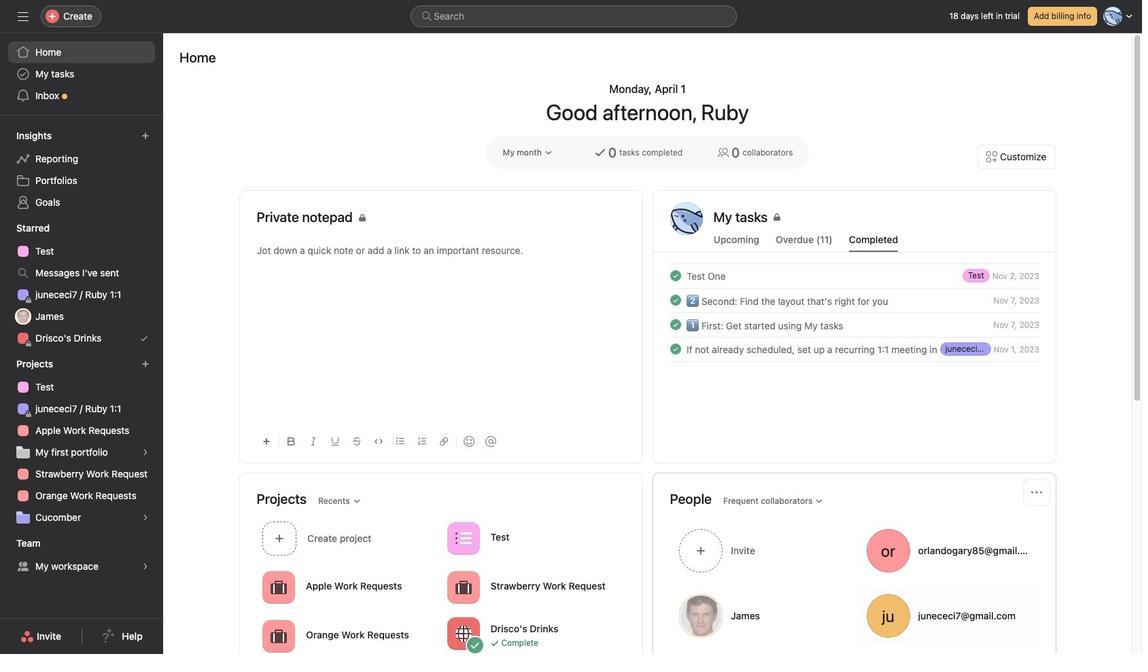 Task type: describe. For each thing, give the bounding box(es) containing it.
starred element
[[0, 216, 163, 352]]

completed checkbox for 4th list item from the top
[[667, 341, 684, 358]]

completed image for completed option corresponding to 4th list item from the top
[[667, 341, 684, 358]]

emoji image
[[463, 436, 474, 447]]

new insights image
[[141, 132, 150, 140]]

link image
[[440, 438, 448, 446]]

completed image for completed checkbox
[[667, 317, 684, 333]]

numbered list image
[[418, 438, 426, 446]]

2 briefcase image from the top
[[270, 629, 287, 645]]

code image
[[374, 438, 382, 446]]

view profile image
[[670, 203, 703, 235]]

teams element
[[0, 532, 163, 581]]

insert an object image
[[262, 438, 270, 446]]

new project or portfolio image
[[141, 360, 150, 368]]

globe image
[[455, 626, 471, 642]]

completed checkbox for fourth list item from the bottom
[[667, 268, 684, 284]]



Task type: locate. For each thing, give the bounding box(es) containing it.
actions image
[[1031, 487, 1042, 498]]

0 vertical spatial briefcase image
[[270, 580, 287, 596]]

2 vertical spatial completed checkbox
[[667, 341, 684, 358]]

2 completed checkbox from the top
[[667, 292, 684, 309]]

0 vertical spatial completed checkbox
[[667, 268, 684, 284]]

1 vertical spatial completed checkbox
[[667, 292, 684, 309]]

Completed checkbox
[[667, 317, 684, 333]]

global element
[[0, 33, 163, 115]]

completed image for fourth list item from the bottom's completed option
[[667, 268, 684, 284]]

list image
[[455, 531, 471, 547]]

2 vertical spatial completed image
[[667, 341, 684, 358]]

italics image
[[309, 438, 317, 446]]

2 completed image from the top
[[667, 317, 684, 333]]

completed checkbox down completed checkbox
[[667, 341, 684, 358]]

completed checkbox up completed checkbox
[[667, 292, 684, 309]]

list item
[[654, 264, 1055, 288], [654, 288, 1055, 313], [654, 313, 1055, 337], [654, 337, 1055, 362]]

briefcase image
[[270, 580, 287, 596], [270, 629, 287, 645]]

bulleted list image
[[396, 438, 404, 446]]

underline image
[[331, 438, 339, 446]]

completed checkbox up completed image
[[667, 268, 684, 284]]

see details, my first portfolio image
[[141, 449, 150, 457]]

see details, my workspace image
[[141, 563, 150, 571]]

1 vertical spatial briefcase image
[[270, 629, 287, 645]]

3 list item from the top
[[654, 313, 1055, 337]]

completed image up completed image
[[667, 268, 684, 284]]

bold image
[[287, 438, 295, 446]]

1 completed image from the top
[[667, 268, 684, 284]]

at mention image
[[485, 436, 496, 447]]

see details, cucomber image
[[141, 514, 150, 522]]

1 completed checkbox from the top
[[667, 268, 684, 284]]

hide sidebar image
[[18, 11, 29, 22]]

0 vertical spatial completed image
[[667, 268, 684, 284]]

strikethrough image
[[353, 438, 361, 446]]

completed checkbox for 2nd list item from the top of the page
[[667, 292, 684, 309]]

insights element
[[0, 124, 163, 216]]

completed image
[[667, 268, 684, 284], [667, 317, 684, 333], [667, 341, 684, 358]]

completed image down completed checkbox
[[667, 341, 684, 358]]

briefcase image
[[455, 580, 471, 596]]

2 list item from the top
[[654, 288, 1055, 313]]

1 vertical spatial completed image
[[667, 317, 684, 333]]

toolbar
[[257, 426, 625, 457]]

projects element
[[0, 352, 163, 532]]

Completed checkbox
[[667, 268, 684, 284], [667, 292, 684, 309], [667, 341, 684, 358]]

1 list item from the top
[[654, 264, 1055, 288]]

4 list item from the top
[[654, 337, 1055, 362]]

3 completed checkbox from the top
[[667, 341, 684, 358]]

3 completed image from the top
[[667, 341, 684, 358]]

completed image
[[667, 292, 684, 309]]

completed image down completed image
[[667, 317, 684, 333]]

list box
[[411, 5, 737, 27]]

1 briefcase image from the top
[[270, 580, 287, 596]]



Task type: vqa. For each thing, say whether or not it's contained in the screenshot.
project inside Starred Element
no



